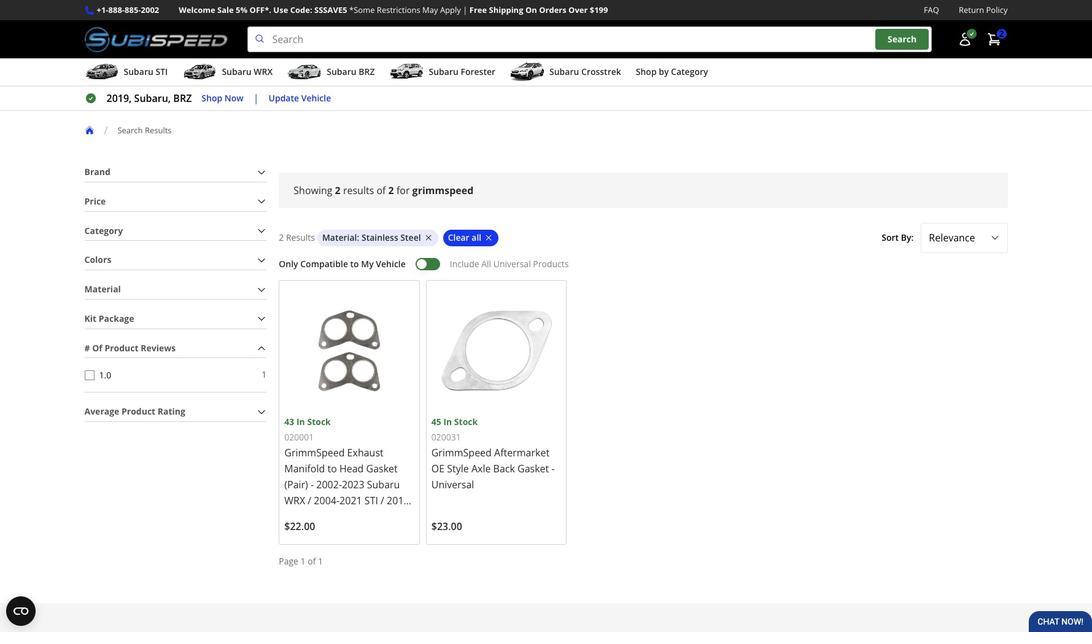 Task type: describe. For each thing, give the bounding box(es) containing it.
average
[[84, 405, 119, 417]]

888-
[[108, 4, 125, 15]]

#
[[84, 342, 90, 354]]

*some restrictions may apply | free shipping on orders over $199
[[350, 4, 608, 15]]

apply
[[440, 4, 461, 15]]

material for material : stainless steel
[[322, 232, 357, 243]]

button image
[[958, 32, 973, 47]]

subaru brz button
[[288, 61, 375, 85]]

43
[[285, 416, 294, 427]]

subaru for subaru sti
[[124, 66, 153, 77]]

showing
[[294, 184, 333, 197]]

crosstrek
[[582, 66, 621, 77]]

free
[[470, 4, 487, 15]]

return policy
[[959, 4, 1008, 15]]

results
[[343, 184, 374, 197]]

2 up only
[[279, 232, 284, 243]]

1 vertical spatial |
[[254, 92, 259, 105]]

sssave5
[[315, 4, 347, 15]]

faq link
[[924, 4, 940, 17]]

sort by:
[[882, 232, 914, 243]]

of inside dropdown button
[[92, 342, 102, 354]]

subaru for subaru forester
[[429, 66, 459, 77]]

grimmspeed aftermarket oe style axle back gasket - universal image
[[432, 285, 562, 415]]

Select... button
[[922, 223, 1008, 253]]

reviews
[[141, 342, 176, 354]]

2021
[[340, 494, 362, 507]]

brz inside "43 in stock 020001 grimmspeed exhaust manifold to head gasket (pair) - 2002-2023 subaru wrx / 2004-2021 sti / 2013- 2020 brz"
[[310, 510, 328, 523]]

subaru inside "43 in stock 020001 grimmspeed exhaust manifold to head gasket (pair) - 2002-2023 subaru wrx / 2004-2021 sti / 2013- 2020 brz"
[[367, 478, 400, 491]]

colors
[[84, 254, 111, 266]]

policy
[[987, 4, 1008, 15]]

include
[[450, 258, 479, 270]]

universal inside 45 in stock 020031 grimmspeed aftermarket oe style axle back gasket - universal
[[432, 478, 474, 491]]

2 vertical spatial of
[[308, 555, 316, 567]]

on
[[526, 4, 537, 15]]

sale
[[217, 4, 234, 15]]

search input field
[[247, 26, 932, 52]]

sti inside "43 in stock 020001 grimmspeed exhaust manifold to head gasket (pair) - 2002-2023 subaru wrx / 2004-2021 sti / 2013- 2020 brz"
[[365, 494, 378, 507]]

2 button
[[981, 27, 1008, 52]]

head
[[340, 462, 364, 475]]

1 horizontal spatial universal
[[494, 258, 531, 270]]

shop for shop now
[[202, 92, 222, 104]]

brand
[[84, 166, 110, 178]]

020001
[[285, 431, 314, 443]]

material : stainless steel
[[322, 232, 421, 243]]

2 left for
[[389, 184, 394, 197]]

5%
[[236, 4, 248, 15]]

- for (pair)
[[311, 478, 314, 491]]

all
[[482, 258, 491, 270]]

grimmspeed for to
[[285, 446, 345, 459]]

$22.00
[[285, 520, 315, 533]]

manifold
[[285, 462, 325, 475]]

oe
[[432, 462, 445, 475]]

welcome sale 5% off*. use code: sssave5
[[179, 4, 347, 15]]

shop for shop by category
[[636, 66, 657, 77]]

subaru wrx
[[222, 66, 273, 77]]

to inside "43 in stock 020001 grimmspeed exhaust manifold to head gasket (pair) - 2002-2023 subaru wrx / 2004-2021 sti / 2013- 2020 brz"
[[328, 462, 337, 475]]

aftermarket
[[494, 446, 550, 459]]

shop by category button
[[636, 61, 709, 85]]

brz inside dropdown button
[[359, 66, 375, 77]]

axle
[[472, 462, 491, 475]]

only
[[279, 258, 298, 270]]

1 horizontal spatial to
[[350, 258, 359, 270]]

- for gasket
[[552, 462, 555, 475]]

(pair)
[[285, 478, 308, 491]]

1 horizontal spatial vehicle
[[376, 258, 406, 270]]

average product rating button
[[84, 402, 267, 421]]

by:
[[902, 232, 914, 243]]

2 horizontal spatial /
[[381, 494, 384, 507]]

sort
[[882, 232, 899, 243]]

search results link
[[118, 124, 182, 136]]

now
[[225, 92, 244, 104]]

products
[[533, 258, 569, 270]]

material for material
[[84, 283, 121, 295]]

return policy link
[[959, 4, 1008, 17]]

price
[[84, 195, 106, 207]]

colors button
[[84, 251, 267, 270]]

2002-
[[317, 478, 342, 491]]

# of product reviews button
[[84, 339, 267, 358]]

45 in stock 020031 grimmspeed aftermarket oe style axle back gasket - universal
[[432, 416, 555, 491]]

category
[[84, 225, 123, 236]]

2 results
[[279, 232, 315, 243]]

over
[[569, 4, 588, 15]]

# of product reviews
[[84, 342, 176, 354]]

for
[[397, 184, 410, 197]]

stock for aftermarket
[[454, 416, 478, 427]]

kit package button
[[84, 310, 267, 328]]

by
[[659, 66, 669, 77]]

search button
[[876, 29, 930, 50]]

update vehicle
[[269, 92, 331, 104]]

search results
[[118, 124, 172, 136]]

2 left results
[[335, 184, 341, 197]]

showing 2 results of 2 for grimmspeed
[[294, 184, 474, 197]]

category
[[671, 66, 709, 77]]



Task type: vqa. For each thing, say whether or not it's contained in the screenshot.
Track inside the '2 In Stock S024-T ISC N1 V2 Track Coilover Kit (10k Front & 10k Rear) - 2022+ Subaru WRX'
no



Task type: locate. For each thing, give the bounding box(es) containing it.
1 horizontal spatial search
[[888, 33, 917, 45]]

1 horizontal spatial |
[[463, 4, 468, 15]]

a subaru brz thumbnail image image
[[288, 63, 322, 81]]

0 horizontal spatial |
[[254, 92, 259, 105]]

gasket down exhaust
[[366, 462, 398, 475]]

grimmspeed up style
[[432, 446, 492, 459]]

0 horizontal spatial in
[[297, 416, 305, 427]]

stock for exhaust
[[307, 416, 331, 427]]

brz
[[359, 66, 375, 77], [173, 92, 192, 105], [310, 510, 328, 523]]

0 horizontal spatial sti
[[156, 66, 168, 77]]

off*.
[[250, 4, 271, 15]]

exhaust
[[347, 446, 384, 459]]

shop left now
[[202, 92, 222, 104]]

results for search results
[[145, 124, 172, 136]]

results down "subaru,"
[[145, 124, 172, 136]]

0 vertical spatial of
[[377, 184, 386, 197]]

:
[[357, 232, 360, 243]]

2020
[[285, 510, 307, 523]]

grimmspeed inside 45 in stock 020031 grimmspeed aftermarket oe style axle back gasket - universal
[[432, 446, 492, 459]]

- inside 45 in stock 020031 grimmspeed aftermarket oe style axle back gasket - universal
[[552, 462, 555, 475]]

stock up 020001
[[307, 416, 331, 427]]

2
[[1000, 28, 1005, 40], [335, 184, 341, 197], [389, 184, 394, 197], [279, 232, 284, 243]]

sti inside dropdown button
[[156, 66, 168, 77]]

0 vertical spatial product
[[105, 342, 139, 354]]

clear
[[448, 232, 470, 243]]

universal right all
[[494, 258, 531, 270]]

subaru forester button
[[390, 61, 496, 85]]

0 horizontal spatial of
[[92, 342, 102, 354]]

2 inside button
[[1000, 28, 1005, 40]]

1 vertical spatial to
[[328, 462, 337, 475]]

0 vertical spatial universal
[[494, 258, 531, 270]]

1 horizontal spatial wrx
[[285, 494, 305, 507]]

1 horizontal spatial grimmspeed
[[432, 446, 492, 459]]

/ left 2004- on the left bottom of the page
[[308, 494, 312, 507]]

subaru forester
[[429, 66, 496, 77]]

in inside "43 in stock 020001 grimmspeed exhaust manifold to head gasket (pair) - 2002-2023 subaru wrx / 2004-2021 sti / 2013- 2020 brz"
[[297, 416, 305, 427]]

style
[[447, 462, 469, 475]]

brz down 2004- on the left bottom of the page
[[310, 510, 328, 523]]

material inside dropdown button
[[84, 283, 121, 295]]

grimmspeed exhaust manifold to head gasket (pair) - 2002-2023 subaru wrx / 2004-2021 sti / 2013-2020 brz image
[[285, 285, 414, 415]]

sti right 2021
[[365, 494, 378, 507]]

1 vertical spatial results
[[286, 232, 315, 243]]

0 horizontal spatial material
[[84, 283, 121, 295]]

| right now
[[254, 92, 259, 105]]

universal down style
[[432, 478, 474, 491]]

subaru up 2019, subaru, brz
[[124, 66, 153, 77]]

a subaru forester thumbnail image image
[[390, 63, 424, 81]]

2002
[[141, 4, 159, 15]]

to left my
[[350, 258, 359, 270]]

all
[[472, 232, 482, 243]]

+1-
[[97, 4, 108, 15]]

stainless
[[362, 232, 398, 243]]

code:
[[290, 4, 312, 15]]

open widget image
[[6, 596, 36, 626]]

1 horizontal spatial -
[[552, 462, 555, 475]]

- right (pair)
[[311, 478, 314, 491]]

0 vertical spatial vehicle
[[301, 92, 331, 104]]

search inside button
[[888, 33, 917, 45]]

average product rating
[[84, 405, 185, 417]]

1
[[262, 369, 267, 380], [301, 555, 306, 567], [318, 555, 323, 567]]

subaru inside dropdown button
[[327, 66, 357, 77]]

results for 2 results
[[286, 232, 315, 243]]

0 vertical spatial |
[[463, 4, 468, 15]]

subaru brz
[[327, 66, 375, 77]]

0 vertical spatial results
[[145, 124, 172, 136]]

of left for
[[377, 184, 386, 197]]

grimmspeed up manifold
[[285, 446, 345, 459]]

2 in from the left
[[444, 416, 452, 427]]

select... image
[[990, 233, 1000, 243]]

wrx inside "43 in stock 020001 grimmspeed exhaust manifold to head gasket (pair) - 2002-2023 subaru wrx / 2004-2021 sti / 2013- 2020 brz"
[[285, 494, 305, 507]]

0 vertical spatial brz
[[359, 66, 375, 77]]

0 horizontal spatial to
[[328, 462, 337, 475]]

package
[[99, 313, 134, 324]]

0 vertical spatial search
[[888, 33, 917, 45]]

2 down policy
[[1000, 28, 1005, 40]]

0 vertical spatial sti
[[156, 66, 168, 77]]

0 horizontal spatial 1
[[262, 369, 267, 380]]

a subaru sti thumbnail image image
[[84, 63, 119, 81]]

material down colors
[[84, 283, 121, 295]]

vehicle down a subaru brz thumbnail image
[[301, 92, 331, 104]]

kit package
[[84, 313, 134, 324]]

vehicle right my
[[376, 258, 406, 270]]

2 vertical spatial brz
[[310, 510, 328, 523]]

of
[[377, 184, 386, 197], [92, 342, 102, 354], [308, 555, 316, 567]]

of right # in the left bottom of the page
[[92, 342, 102, 354]]

- inside "43 in stock 020001 grimmspeed exhaust manifold to head gasket (pair) - 2002-2023 subaru wrx / 2004-2021 sti / 2013- 2020 brz"
[[311, 478, 314, 491]]

1 vertical spatial vehicle
[[376, 258, 406, 270]]

shop now
[[202, 92, 244, 104]]

gasket down aftermarket
[[518, 462, 549, 475]]

0 horizontal spatial gasket
[[366, 462, 398, 475]]

1 horizontal spatial 1
[[301, 555, 306, 567]]

2023
[[342, 478, 365, 491]]

compatible
[[301, 258, 348, 270]]

restrictions
[[377, 4, 421, 15]]

45
[[432, 416, 441, 427]]

-
[[552, 462, 555, 475], [311, 478, 314, 491]]

2 horizontal spatial of
[[377, 184, 386, 197]]

0 horizontal spatial vehicle
[[301, 92, 331, 104]]

material
[[322, 232, 357, 243], [84, 283, 121, 295]]

brz right "subaru,"
[[173, 92, 192, 105]]

1 vertical spatial product
[[122, 405, 156, 417]]

2004-
[[314, 494, 340, 507]]

update
[[269, 92, 299, 104]]

*some
[[350, 4, 375, 15]]

subaru for subaru crosstrek
[[550, 66, 579, 77]]

0 horizontal spatial shop
[[202, 92, 222, 104]]

product inside dropdown button
[[105, 342, 139, 354]]

subaru right a subaru brz thumbnail image
[[327, 66, 357, 77]]

2 gasket from the left
[[518, 462, 549, 475]]

0 horizontal spatial universal
[[432, 478, 474, 491]]

stock inside 45 in stock 020031 grimmspeed aftermarket oe style axle back gasket - universal
[[454, 416, 478, 427]]

wrx up 2020
[[285, 494, 305, 507]]

subaru up 2013-
[[367, 478, 400, 491]]

subaru for subaru brz
[[327, 66, 357, 77]]

1 horizontal spatial /
[[308, 494, 312, 507]]

search for search
[[888, 33, 917, 45]]

material up only compatible to my vehicle at the left top of page
[[322, 232, 357, 243]]

1 vertical spatial -
[[311, 478, 314, 491]]

/ right home icon
[[104, 124, 108, 137]]

1 vertical spatial wrx
[[285, 494, 305, 507]]

in for grimmspeed aftermarket oe style axle back gasket - universal
[[444, 416, 452, 427]]

1 horizontal spatial of
[[308, 555, 316, 567]]

orders
[[539, 4, 567, 15]]

brz left a subaru forester thumbnail image
[[359, 66, 375, 77]]

a subaru crosstrek thumbnail image image
[[510, 63, 545, 81]]

1.0 button
[[84, 370, 94, 380]]

vehicle
[[301, 92, 331, 104], [376, 258, 406, 270]]

sti up "subaru,"
[[156, 66, 168, 77]]

category button
[[84, 222, 267, 240]]

steel
[[401, 232, 421, 243]]

0 horizontal spatial search
[[118, 124, 143, 136]]

2 grimmspeed from the left
[[432, 446, 492, 459]]

1 vertical spatial brz
[[173, 92, 192, 105]]

stock inside "43 in stock 020001 grimmspeed exhaust manifold to head gasket (pair) - 2002-2023 subaru wrx / 2004-2021 sti / 2013- 2020 brz"
[[307, 416, 331, 427]]

0 horizontal spatial grimmspeed
[[285, 446, 345, 459]]

results up only
[[286, 232, 315, 243]]

1 vertical spatial sti
[[365, 494, 378, 507]]

/
[[104, 124, 108, 137], [308, 494, 312, 507], [381, 494, 384, 507]]

1 vertical spatial of
[[92, 342, 102, 354]]

1 horizontal spatial gasket
[[518, 462, 549, 475]]

1 horizontal spatial stock
[[454, 416, 478, 427]]

2 horizontal spatial brz
[[359, 66, 375, 77]]

subaru left forester
[[429, 66, 459, 77]]

wrx
[[254, 66, 273, 77], [285, 494, 305, 507]]

page
[[279, 555, 299, 567]]

subaru crosstrek button
[[510, 61, 621, 85]]

subaru
[[124, 66, 153, 77], [222, 66, 252, 77], [327, 66, 357, 77], [429, 66, 459, 77], [550, 66, 579, 77], [367, 478, 400, 491]]

of right page
[[308, 555, 316, 567]]

2 stock from the left
[[454, 416, 478, 427]]

1 horizontal spatial material
[[322, 232, 357, 243]]

0 horizontal spatial -
[[311, 478, 314, 491]]

subaru wrx button
[[183, 61, 273, 85]]

product down the package
[[105, 342, 139, 354]]

1 horizontal spatial sti
[[365, 494, 378, 507]]

0 vertical spatial -
[[552, 462, 555, 475]]

subaru left the crosstrek
[[550, 66, 579, 77]]

shipping
[[489, 4, 524, 15]]

search for search results
[[118, 124, 143, 136]]

wrx up update at left
[[254, 66, 273, 77]]

subispeed logo image
[[84, 26, 228, 52]]

rating
[[158, 405, 185, 417]]

may
[[423, 4, 438, 15]]

in inside 45 in stock 020031 grimmspeed aftermarket oe style axle back gasket - universal
[[444, 416, 452, 427]]

stock up 020031
[[454, 416, 478, 427]]

vehicle inside button
[[301, 92, 331, 104]]

return
[[959, 4, 985, 15]]

welcome
[[179, 4, 215, 15]]

in right 43
[[297, 416, 305, 427]]

0 horizontal spatial stock
[[307, 416, 331, 427]]

0 horizontal spatial wrx
[[254, 66, 273, 77]]

0 horizontal spatial brz
[[173, 92, 192, 105]]

price button
[[84, 192, 267, 211]]

1 horizontal spatial results
[[286, 232, 315, 243]]

1 horizontal spatial in
[[444, 416, 452, 427]]

in for grimmspeed exhaust manifold to head gasket (pair) - 2002-2023 subaru wrx / 2004-2021 sti / 2013- 2020 brz
[[297, 416, 305, 427]]

1 vertical spatial universal
[[432, 478, 474, 491]]

a subaru wrx thumbnail image image
[[183, 63, 217, 81]]

grimmspeed
[[413, 184, 474, 197]]

grimmspeed
[[285, 446, 345, 459], [432, 446, 492, 459]]

1 gasket from the left
[[366, 462, 398, 475]]

2019, subaru, brz
[[107, 92, 192, 105]]

0 horizontal spatial /
[[104, 124, 108, 137]]

grimmspeed inside "43 in stock 020001 grimmspeed exhaust manifold to head gasket (pair) - 2002-2023 subaru wrx / 2004-2021 sti / 2013- 2020 brz"
[[285, 446, 345, 459]]

0 vertical spatial wrx
[[254, 66, 273, 77]]

subaru for subaru wrx
[[222, 66, 252, 77]]

back
[[494, 462, 515, 475]]

kit
[[84, 313, 97, 324]]

$23.00
[[432, 520, 462, 533]]

2019,
[[107, 92, 132, 105]]

0 vertical spatial shop
[[636, 66, 657, 77]]

subaru up now
[[222, 66, 252, 77]]

$199
[[590, 4, 608, 15]]

1 vertical spatial material
[[84, 283, 121, 295]]

subaru crosstrek
[[550, 66, 621, 77]]

home image
[[84, 125, 94, 135]]

wrx inside dropdown button
[[254, 66, 273, 77]]

to up the 2002-
[[328, 462, 337, 475]]

gasket inside "43 in stock 020001 grimmspeed exhaust manifold to head gasket (pair) - 2002-2023 subaru wrx / 2004-2021 sti / 2013- 2020 brz"
[[366, 462, 398, 475]]

in right 45
[[444, 416, 452, 427]]

- right "back"
[[552, 462, 555, 475]]

1 horizontal spatial brz
[[310, 510, 328, 523]]

0 vertical spatial material
[[322, 232, 357, 243]]

+1-888-885-2002 link
[[97, 4, 159, 17]]

1 in from the left
[[297, 416, 305, 427]]

885-
[[125, 4, 141, 15]]

product inside dropdown button
[[122, 405, 156, 417]]

| left free on the top left of the page
[[463, 4, 468, 15]]

0 vertical spatial to
[[350, 258, 359, 270]]

1 vertical spatial search
[[118, 124, 143, 136]]

020031
[[432, 431, 461, 443]]

shop by category
[[636, 66, 709, 77]]

2 horizontal spatial 1
[[318, 555, 323, 567]]

0 horizontal spatial results
[[145, 124, 172, 136]]

1 vertical spatial shop
[[202, 92, 222, 104]]

gasket inside 45 in stock 020031 grimmspeed aftermarket oe style axle back gasket - universal
[[518, 462, 549, 475]]

my
[[361, 258, 374, 270]]

grimmspeed for style
[[432, 446, 492, 459]]

/ left 2013-
[[381, 494, 384, 507]]

product left rating
[[122, 405, 156, 417]]

forester
[[461, 66, 496, 77]]

stock
[[307, 416, 331, 427], [454, 416, 478, 427]]

shop inside dropdown button
[[636, 66, 657, 77]]

1 stock from the left
[[307, 416, 331, 427]]

1 horizontal spatial shop
[[636, 66, 657, 77]]

shop left by
[[636, 66, 657, 77]]

update vehicle button
[[269, 91, 331, 105]]

faq
[[924, 4, 940, 15]]

1 grimmspeed from the left
[[285, 446, 345, 459]]

subaru,
[[134, 92, 171, 105]]



